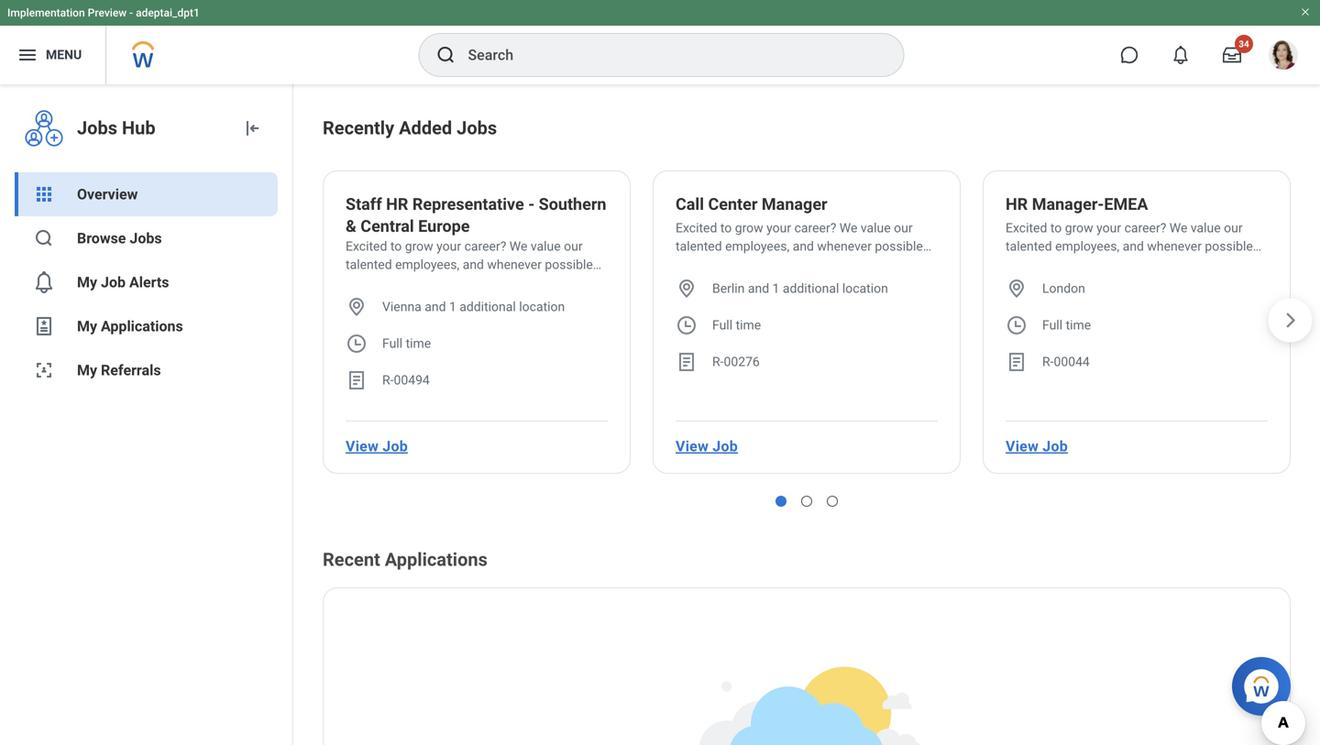 Task type: vqa. For each thing, say whether or not it's contained in the screenshot.
'Recent Action' button
no



Task type: locate. For each thing, give the bounding box(es) containing it.
2 horizontal spatial time
[[1066, 318, 1092, 333]]

r- inside r-00044 element
[[1043, 354, 1054, 370]]

document alt image for call center manager
[[676, 351, 698, 373]]

1 horizontal spatial time
[[736, 318, 761, 333]]

manager-
[[1032, 195, 1105, 214]]

applications inside navigation pane region
[[101, 318, 183, 335]]

2 vertical spatial my
[[77, 362, 97, 379]]

full down london element
[[1043, 318, 1063, 333]]

job inside navigation pane region
[[101, 274, 126, 291]]

my
[[77, 274, 97, 291], [77, 318, 97, 335], [77, 362, 97, 379]]

recent applications
[[323, 549, 488, 571]]

my applications link
[[15, 304, 278, 349]]

0 horizontal spatial location image
[[676, 278, 698, 300]]

r- down london element
[[1043, 354, 1054, 370]]

1 horizontal spatial full
[[713, 318, 733, 333]]

job down r-00276 element
[[713, 438, 738, 455]]

0 vertical spatial additional
[[783, 281, 840, 296]]

view job down r-00044 element
[[1006, 438, 1068, 455]]

1 horizontal spatial view job button
[[669, 428, 746, 465]]

my for my job alerts
[[77, 274, 97, 291]]

1
[[773, 281, 780, 296], [449, 299, 457, 315]]

1 horizontal spatial clock image
[[676, 315, 698, 337]]

0 horizontal spatial view
[[346, 438, 379, 455]]

- left the southern
[[528, 195, 535, 214]]

0 horizontal spatial document alt image
[[676, 351, 698, 373]]

34
[[1239, 39, 1250, 50]]

job for hr manager-emea
[[1043, 438, 1068, 455]]

0 horizontal spatial full
[[382, 336, 403, 351]]

1 my from the top
[[77, 274, 97, 291]]

job down r-00044 element
[[1043, 438, 1068, 455]]

2 view from the left
[[676, 438, 709, 455]]

staff
[[346, 195, 382, 214]]

Search Workday  search field
[[468, 35, 866, 75]]

berlin
[[713, 281, 745, 296]]

1 horizontal spatial r-
[[713, 354, 724, 370]]

view job button
[[338, 428, 415, 465], [669, 428, 746, 465], [999, 428, 1076, 465]]

view job button for call center manager
[[669, 428, 746, 465]]

1 location image from the left
[[676, 278, 698, 300]]

- right preview
[[129, 6, 133, 19]]

1 horizontal spatial full time element
[[713, 316, 761, 335]]

1 horizontal spatial view
[[676, 438, 709, 455]]

additional down excited to grow your career?
we value our talented employees, and whenever possible strive to help one of our associates grow professionally before recruiting new talent to our open positions. if you think the open position you see is right for you, we encourage you to apply!

our people make all the difference in our success.


the responsibilities of the hr representative include guiding employees through the appropriate on and offboarding policies, following up with current employees, assisting the hr manager with administrative tasks, and writing reports.
to be successful as an hr representative, you should have excellent interpersonal and teamwork skills. ultimately, a top-notch hr representative should have strong written and verbal communication, decision-making, and problem-solving skills. element
[[460, 299, 516, 315]]

jobs hub
[[77, 117, 156, 139]]

location
[[843, 281, 889, 296], [519, 299, 565, 315]]

navigation pane region
[[0, 84, 293, 746]]

r-00276 element
[[713, 353, 760, 371]]

additional for representative
[[460, 299, 516, 315]]

0 horizontal spatial time
[[406, 336, 431, 351]]

2 location image from the left
[[1006, 278, 1028, 300]]

0 horizontal spatial hr
[[386, 195, 408, 214]]

1 hr from the left
[[386, 195, 408, 214]]

r-00044
[[1043, 354, 1090, 370]]

location image
[[676, 278, 698, 300], [1006, 278, 1028, 300]]

hr left manager-
[[1006, 195, 1028, 214]]

recently added jobs
[[323, 117, 497, 139]]

full down berlin at the right top of the page
[[713, 318, 733, 333]]

and inside vienna and 1 additional location element
[[425, 299, 446, 315]]

1 horizontal spatial location image
[[1006, 278, 1028, 300]]

2 horizontal spatial r-
[[1043, 354, 1054, 370]]

0 horizontal spatial view job button
[[338, 428, 415, 465]]

r-
[[713, 354, 724, 370], [1043, 354, 1054, 370], [382, 373, 394, 388]]

my applications
[[77, 318, 183, 335]]

3 view job from the left
[[1006, 438, 1068, 455]]

full time element
[[713, 316, 761, 335], [1043, 316, 1092, 335], [382, 335, 431, 353]]

justify image
[[17, 44, 39, 66]]

2 horizontal spatial view job
[[1006, 438, 1068, 455]]

my referrals image
[[33, 360, 55, 382]]

my right document star image
[[77, 318, 97, 335]]

2 horizontal spatial full time element
[[1043, 316, 1092, 335]]

implementation
[[7, 6, 85, 19]]

europe
[[418, 217, 470, 236]]

document alt image
[[676, 351, 698, 373], [1006, 351, 1028, 373]]

1 horizontal spatial hr
[[1006, 195, 1028, 214]]

r-00276
[[713, 354, 760, 370]]

0 horizontal spatial 1
[[449, 299, 457, 315]]

1 vertical spatial and
[[425, 299, 446, 315]]

notifications large image up document star image
[[33, 271, 55, 293]]

1 vertical spatial my
[[77, 318, 97, 335]]

0 vertical spatial location
[[843, 281, 889, 296]]

location image for call center manager
[[676, 278, 698, 300]]

full time
[[713, 318, 761, 333], [1043, 318, 1092, 333], [382, 336, 431, 351]]

jobs left 'hub'
[[77, 117, 117, 139]]

r- inside r-00494 element
[[382, 373, 394, 388]]

my right my referrals icon
[[77, 362, 97, 379]]

0 vertical spatial 1
[[773, 281, 780, 296]]

job for staff hr representative - southern & central europe
[[383, 438, 408, 455]]

2 horizontal spatial view job button
[[999, 428, 1076, 465]]

0 horizontal spatial location
[[519, 299, 565, 315]]

overview
[[77, 186, 138, 203]]

1 vertical spatial notifications large image
[[33, 271, 55, 293]]

job for call center manager
[[713, 438, 738, 455]]

view job button down r-00276 element
[[669, 428, 746, 465]]

document star image
[[33, 315, 55, 338]]

0 horizontal spatial view job
[[346, 438, 408, 455]]

london element
[[1043, 280, 1086, 298]]

2 view job button from the left
[[669, 428, 746, 465]]

2 horizontal spatial full
[[1043, 318, 1063, 333]]

document alt image left r-00044 element
[[1006, 351, 1028, 373]]

0 horizontal spatial jobs
[[77, 117, 117, 139]]

0 vertical spatial and
[[748, 281, 770, 296]]

1 view job button from the left
[[338, 428, 415, 465]]

location down excited to grow your career?
we value our talented employees, and whenever possible strive to help one of our associates grow professionally before recruiting new talent to our open positions. if you think the open position you see is right for you, we encourage you to apply!

our people make all the difference in our success.


primary responsibilities:
• manage the operation of the call center.
• work with product and cross-site peers to successfully implement new clients, customers, and products.
• gather and analyze call center data to recognize trends and opportunities, communicate concerns/trends with sr. leadership as appropriate.
• provide reporting on multiple issues/ performance metrics to sr. leadership as required.
• create and implement continuous process improvements.
• maintain all process and procedure documents, keep documents updated with all changes. accountable for all formal p&p document reviews.
• serve as organization's sme on the portal support process.
• meeting bi-weekly with each direct report to provide update on current job performance and individual development.
• manage the map process for all employees within established time frames.  recommend salary/ bonus actions based on job performance.
• ensure that all team members have current, relevant individual goal documents.
• develop reward and recognition activities. share actions/plans with colleagues so they can adapt for their businesses.
• respond to escalated calls as the final level escalation.
qualifications/requi​rements:​
• minimum education of a hs diploma or ged required. a bachelor's degree is preferred.
• 3+ years call center leadership experience. strong understanding of all aspects of call center operations.
• 2+ years experience working with direct reports pertaining to hr functions, performance management, hiring and staff development.
• 1+ year experience leading and managing both onsite and remote direct reports.
• 1+ year experience in suggesting and implementing process improvements.
• 6+ months experience in organizing, researching and presenting business related topics and materials to all levels of the organization. must have strong presentation skills
• strong analytical skills and ability to use data to provide solutions for complex problems
• up to 25% travel required
• working hours 5:00am - 8:00pm monday - friday element
[[843, 281, 889, 296]]

full time for center
[[713, 318, 761, 333]]

2 my from the top
[[77, 318, 97, 335]]

and inside berlin and 1 additional location element
[[748, 281, 770, 296]]

0 vertical spatial my
[[77, 274, 97, 291]]

full time down london element
[[1043, 318, 1092, 333]]

-
[[129, 6, 133, 19], [528, 195, 535, 214]]

notifications large image
[[1172, 46, 1190, 64], [33, 271, 55, 293]]

additional down excited to grow your career?
we value our talented employees, and whenever possible strive to help one of our associates grow professionally before recruiting new talent to our open positions. if you think the open position you see is right for you, we encourage you to apply!

our people make all the difference in our success.


primary responsibilities:
• manage the operation of the call center.
• work with product and cross-site peers to successfully implement new clients, customers, and products.
• gather and analyze call center data to recognize trends and opportunities, communicate concerns/trends with sr. leadership as appropriate.
• provide reporting on multiple issues/ performance metrics to sr. leadership as required.
• create and implement continuous process improvements.
• maintain all process and procedure documents, keep documents updated with all changes. accountable for all formal p&p document reviews.
• serve as organization's sme on the portal support process.
• meeting bi-weekly with each direct report to provide update on current job performance and individual development.
• manage the map process for all employees within established time frames.  recommend salary/ bonus actions based on job performance.
• ensure that all team members have current, relevant individual goal documents.
• develop reward and recognition activities. share actions/plans with colleagues so they can adapt for their businesses.
• respond to escalated calls as the final level escalation.
qualifications/requi​rements:​
• minimum education of a hs diploma or ged required. a bachelor's degree is preferred.
• 3+ years call center leadership experience. strong understanding of all aspects of call center operations.
• 2+ years experience working with direct reports pertaining to hr functions, performance management, hiring and staff development.
• 1+ year experience leading and managing both onsite and remote direct reports.
• 1+ year experience in suggesting and implementing process improvements.
• 6+ months experience in organizing, researching and presenting business related topics and materials to all levels of the organization. must have strong presentation skills
• strong analytical skills and ability to use data to provide solutions for complex problems
• up to 25% travel required
• working hours 5:00am - 8:00pm monday - friday element
[[783, 281, 840, 296]]

time up 00276
[[736, 318, 761, 333]]

r- down berlin at the right top of the page
[[713, 354, 724, 370]]

1 vertical spatial -
[[528, 195, 535, 214]]

1 horizontal spatial jobs
[[130, 230, 162, 247]]

time
[[736, 318, 761, 333], [1066, 318, 1092, 333], [406, 336, 431, 351]]

notifications large image left 'inbox large' "icon"
[[1172, 46, 1190, 64]]

r- for hr manager-emea
[[1043, 354, 1054, 370]]

applications
[[101, 318, 183, 335], [385, 549, 488, 571]]

0 horizontal spatial additional
[[460, 299, 516, 315]]

3 my from the top
[[77, 362, 97, 379]]

location down excited to grow your career?
we value our talented employees, and whenever possible strive to help one of our associates grow professionally before recruiting new talent to our open positions. if you think the open position you see is right for you, we encourage you to apply!

our people make all the difference in our success.


the responsibilities of the hr representative include guiding employees through the appropriate on and offboarding policies, following up with current employees, assisting the hr manager with administrative tasks, and writing reports.
to be successful as an hr representative, you should have excellent interpersonal and teamwork skills. ultimately, a top-notch hr representative should have strong written and verbal communication, decision-making, and problem-solving skills. element
[[519, 299, 565, 315]]

0 horizontal spatial -
[[129, 6, 133, 19]]

overview link
[[15, 172, 278, 216]]

list containing staff hr representative - southern & central europe
[[315, 163, 1321, 496]]

location image left london element
[[1006, 278, 1028, 300]]

1 horizontal spatial location
[[843, 281, 889, 296]]

staff hr representative - southern & central europe
[[346, 195, 607, 236]]

1 horizontal spatial notifications large image
[[1172, 46, 1190, 64]]

full time up r-00494
[[382, 336, 431, 351]]

and right berlin at the right top of the page
[[748, 281, 770, 296]]

1 for representative
[[449, 299, 457, 315]]

full time for hr
[[382, 336, 431, 351]]

view job
[[346, 438, 408, 455], [676, 438, 738, 455], [1006, 438, 1068, 455]]

1 horizontal spatial full time
[[713, 318, 761, 333]]

full for center
[[713, 318, 733, 333]]

view job down r-00276 element
[[676, 438, 738, 455]]

job
[[101, 274, 126, 291], [383, 438, 408, 455], [713, 438, 738, 455], [1043, 438, 1068, 455]]

browse jobs link
[[15, 216, 278, 260]]

1 horizontal spatial applications
[[385, 549, 488, 571]]

full down vienna
[[382, 336, 403, 351]]

1 vertical spatial 1
[[449, 299, 457, 315]]

job left alerts at the left top
[[101, 274, 126, 291]]

1 right vienna
[[449, 299, 457, 315]]

r- right document alt image
[[382, 373, 394, 388]]

3 view from the left
[[1006, 438, 1039, 455]]

time up 00494
[[406, 336, 431, 351]]

2 view job from the left
[[676, 438, 738, 455]]

0 horizontal spatial r-
[[382, 373, 394, 388]]

jobs down 'overview' link
[[130, 230, 162, 247]]

1 view job from the left
[[346, 438, 408, 455]]

and
[[748, 281, 770, 296], [425, 299, 446, 315]]

jobs right added
[[457, 117, 497, 139]]

0 horizontal spatial full time
[[382, 336, 431, 351]]

time up the 00044
[[1066, 318, 1092, 333]]

and for representative
[[425, 299, 446, 315]]

r- inside r-00276 element
[[713, 354, 724, 370]]

2 horizontal spatial view
[[1006, 438, 1039, 455]]

my referrals link
[[15, 349, 278, 393]]

view job for call center manager
[[676, 438, 738, 455]]

time for hr
[[406, 336, 431, 351]]

view job button down r-00044 element
[[999, 428, 1076, 465]]

1 horizontal spatial and
[[748, 281, 770, 296]]

added
[[399, 117, 452, 139]]

0 vertical spatial -
[[129, 6, 133, 19]]

3 view job button from the left
[[999, 428, 1076, 465]]

r- for call center manager
[[713, 354, 724, 370]]

my referrals
[[77, 362, 161, 379]]

implementation preview -   adeptai_dpt1
[[7, 6, 200, 19]]

location image left berlin at the right top of the page
[[676, 278, 698, 300]]

hr up central
[[386, 195, 408, 214]]

1 horizontal spatial document alt image
[[1006, 351, 1028, 373]]

document alt image left r-00276 element
[[676, 351, 698, 373]]

list
[[315, 163, 1321, 496]]

location for manager
[[843, 281, 889, 296]]

transformation import image
[[241, 117, 263, 139]]

1 right berlin at the right top of the page
[[773, 281, 780, 296]]

staff hr representative - southern & central europe element
[[346, 194, 608, 241]]

vienna
[[382, 299, 422, 315]]

applications right recent
[[385, 549, 488, 571]]

browse jobs
[[77, 230, 162, 247]]

view
[[346, 438, 379, 455], [676, 438, 709, 455], [1006, 438, 1039, 455]]

2 document alt image from the left
[[1006, 351, 1028, 373]]

1 vertical spatial location
[[519, 299, 565, 315]]

view for call center manager
[[676, 438, 709, 455]]

1 view from the left
[[346, 438, 379, 455]]

applications for my applications
[[101, 318, 183, 335]]

2 horizontal spatial clock image
[[1006, 315, 1028, 337]]

and right vienna
[[425, 299, 446, 315]]

0 vertical spatial applications
[[101, 318, 183, 335]]

full time element up r-00276
[[713, 316, 761, 335]]

job down r-00494 element
[[383, 438, 408, 455]]

view job down document alt image
[[346, 438, 408, 455]]

1 horizontal spatial additional
[[783, 281, 840, 296]]

view job for staff hr representative - southern & central europe
[[346, 438, 408, 455]]

hr
[[386, 195, 408, 214], [1006, 195, 1028, 214]]

1 horizontal spatial view job
[[676, 438, 738, 455]]

menu
[[46, 47, 82, 62]]

0 horizontal spatial and
[[425, 299, 446, 315]]

menu button
[[0, 26, 106, 84]]

0 horizontal spatial clock image
[[346, 333, 368, 355]]

heatmap image
[[33, 183, 55, 205]]

clock image
[[676, 315, 698, 337], [1006, 315, 1028, 337], [346, 333, 368, 355]]

full time up r-00276
[[713, 318, 761, 333]]

view job button down document alt image
[[338, 428, 415, 465]]

applications up my referrals link
[[101, 318, 183, 335]]

document alt image for hr manager-emea
[[1006, 351, 1028, 373]]

1 horizontal spatial 1
[[773, 281, 780, 296]]

additional
[[783, 281, 840, 296], [460, 299, 516, 315]]

1 vertical spatial applications
[[385, 549, 488, 571]]

clock image for hr manager-emea
[[1006, 315, 1028, 337]]

0 horizontal spatial full time element
[[382, 335, 431, 353]]

full
[[713, 318, 733, 333], [1043, 318, 1063, 333], [382, 336, 403, 351]]

central
[[361, 217, 414, 236]]

0 horizontal spatial notifications large image
[[33, 271, 55, 293]]

jobs
[[77, 117, 117, 139], [457, 117, 497, 139], [130, 230, 162, 247]]

2 horizontal spatial full time
[[1043, 318, 1092, 333]]

my job alerts
[[77, 274, 169, 291]]

full time element up the r-00044
[[1043, 316, 1092, 335]]

1 vertical spatial additional
[[460, 299, 516, 315]]

0 vertical spatial notifications large image
[[1172, 46, 1190, 64]]

time for center
[[736, 318, 761, 333]]

0 horizontal spatial applications
[[101, 318, 183, 335]]

my down the "browse"
[[77, 274, 97, 291]]

full time element up r-00494
[[382, 335, 431, 353]]

1 horizontal spatial -
[[528, 195, 535, 214]]

1 document alt image from the left
[[676, 351, 698, 373]]



Task type: describe. For each thing, give the bounding box(es) containing it.
full time element for center
[[713, 316, 761, 335]]

manager
[[762, 195, 828, 214]]

jobs hub element
[[77, 116, 227, 141]]

profile logan mcneil image
[[1269, 40, 1299, 73]]

recently
[[323, 117, 394, 139]]

1 for manager
[[773, 281, 780, 296]]

adeptai_dpt1
[[136, 6, 200, 19]]

call center manager
[[676, 195, 828, 214]]

vienna and 1 additional location element
[[382, 298, 565, 316]]

notifications large image inside my job alerts link
[[33, 271, 55, 293]]

emea
[[1105, 195, 1149, 214]]

r-00494 element
[[382, 371, 430, 390]]

view job button for hr manager-emea
[[999, 428, 1076, 465]]

hr inside 'staff hr representative - southern & central europe'
[[386, 195, 408, 214]]

full time for manager-
[[1043, 318, 1092, 333]]

menu banner
[[0, 0, 1321, 84]]

location image
[[346, 296, 368, 318]]

00494
[[394, 373, 430, 388]]

document alt image
[[346, 370, 368, 392]]

search image
[[33, 227, 55, 249]]

- inside menu banner
[[129, 6, 133, 19]]

center
[[708, 195, 758, 214]]

view job button for staff hr representative - southern & central europe
[[338, 428, 415, 465]]

browse
[[77, 230, 126, 247]]

location for representative
[[519, 299, 565, 315]]

referrals
[[101, 362, 161, 379]]

applications for recent applications
[[385, 549, 488, 571]]

view for staff hr representative - southern & central europe
[[346, 438, 379, 455]]

additional for manager
[[783, 281, 840, 296]]

00276
[[724, 354, 760, 370]]

view job for hr manager-emea
[[1006, 438, 1068, 455]]

hub
[[122, 117, 156, 139]]

representative
[[413, 195, 524, 214]]

00044
[[1054, 354, 1090, 370]]

alerts
[[129, 274, 169, 291]]

full for manager-
[[1043, 318, 1063, 333]]

excited to grow your career?
we value our talented employees, and whenever possible strive to help one of our associates grow professionally before recruiting new talent to our open positions. if you think the open position you see is right for you, we encourage you to apply!

our people make all the difference in our success.


the responsibilities of the hr representative include guiding employees through the appropriate on and offboarding policies, following up with current employees, assisting the hr manager with administrative tasks, and writing reports.
to be successful as an hr representative, you should have excellent interpersonal and teamwork skills. ultimately, a top-notch hr representative should have strong written and verbal communication, decision-making, and problem-solving skills. element
[[346, 238, 608, 274]]

and for manager
[[748, 281, 770, 296]]

london
[[1043, 281, 1086, 296]]

inbox large image
[[1223, 46, 1242, 64]]

call
[[676, 195, 704, 214]]

clock image for staff hr representative - southern & central europe
[[346, 333, 368, 355]]

34 button
[[1212, 35, 1254, 75]]

- inside 'staff hr representative - southern & central europe'
[[528, 195, 535, 214]]

full time element for manager-
[[1043, 316, 1092, 335]]

2 horizontal spatial jobs
[[457, 117, 497, 139]]

preview
[[88, 6, 127, 19]]

hr manager-emea
[[1006, 195, 1149, 214]]

berlin and 1 additional location element
[[713, 280, 889, 298]]

full for hr
[[382, 336, 403, 351]]

southern
[[539, 195, 607, 214]]

berlin and 1 additional location
[[713, 281, 889, 296]]

location image for hr manager-emea
[[1006, 278, 1028, 300]]

excited to grow your career?
we value our talented employees, and whenever possible strive to help one of our associates grow professionally before recruiting new talent to our open positions. if you think the open position you see is right for you, we encourage you to apply!

our people make all the difference in our success.


primary responsibilities:
• manage the operation of the call center.
• work with product and cross-site peers to successfully implement new clients, customers, and products.
• gather and analyze call center data to recognize trends and opportunities, communicate concerns/trends with sr. leadership as appropriate.
• provide reporting on multiple issues/ performance metrics to sr. leadership as required.
• create and implement continuous process improvements.
• maintain all process and procedure documents, keep documents updated with all changes. accountable for all formal p&p document reviews.
• serve as organization's sme on the portal support process.
• meeting bi-weekly with each direct report to provide update on current job performance and individual development.
• manage the map process for all employees within established time frames.  recommend salary/ bonus actions based on job performance.
• ensure that all team members have current, relevant individual goal documents.
• develop reward and recognition activities. share actions/plans with colleagues so they can adapt for their businesses.
• respond to escalated calls as the final level escalation.
qualifications/requi​rements:​
• minimum education of a hs diploma or ged required. a bachelor's degree is preferred.
• 3+ years call center leadership experience. strong understanding of all aspects of call center operations.
• 2+ years experience working with direct reports pertaining to hr functions, performance management, hiring and staff development.
• 1+ year experience leading and managing both onsite and remote direct reports.
• 1+ year experience in suggesting and implementing process improvements.
• 6+ months experience in organizing, researching and presenting business related topics and materials to all levels of the organization. must have strong presentation skills
• strong analytical skills and ability to use data to provide solutions for complex problems
• up to 25% travel required
• working hours 5:00am - 8:00pm monday - friday element
[[676, 219, 938, 256]]

view for hr manager-emea
[[1006, 438, 1039, 455]]

clock image for call center manager
[[676, 315, 698, 337]]

r-00494
[[382, 373, 430, 388]]

call center manager element
[[676, 194, 828, 219]]

carousel element
[[315, 163, 1321, 511]]

hr manager-emea element
[[1006, 194, 1149, 219]]

r-00044 element
[[1043, 353, 1090, 371]]

my job alerts link
[[15, 260, 278, 304]]

time for manager-
[[1066, 318, 1092, 333]]

full time element for hr
[[382, 335, 431, 353]]

r- for staff hr representative - southern & central europe
[[382, 373, 394, 388]]

my for my referrals
[[77, 362, 97, 379]]

2 hr from the left
[[1006, 195, 1028, 214]]

my for my applications
[[77, 318, 97, 335]]

recent
[[323, 549, 380, 571]]

excited to grow your career?
we value our talented employees, and whenever possible strive to help one of our associates grow professionally before recruiting new talent to our open positions. if you think the open position you see is right for you, we encourage you to apply!

our people make all the difference in our success.


the hr manager is an exciting new position for a seasoned human resources leader with experience supporting multi-national locations and clients. the opportunity exists for innovative hr practices, interesting and complex project work, and partnership with an exceptional team of senior business leaders.

responsibilities/ duties:
conduct weekly meetings with respective business units.
consult with line management providing hr guidance when appropriate.
analyze trends and metrics in partnership with hr group to develop solutions, programs and policies.
manage and resolve complex employee relations issues. conducts effective, thorough and objective investigations.
maintain in-depth knowledge of legal requirements related to day-to-day management of employees, reducing legal risks and ensuring regulatory compliance. partner with legal department as needed/required.
provides day to day performance management guidance to line management (coaching, counseling, career development, disciplinary actions).
works closely with management and employees to improve work relationships, build morale, increase productivity and retention.
provides hr policy guidance and interpretation.
develop contract terms for new hires, promotions, transfers.
may assist int'l employees with expatriate assignments and related hr matters.
provide guidance and input on business unit restructures, workforce planning, succession planning.
identify training needs for business units and individual executive coaching needs.
participate in evaluation and monitoring of success of training programs. follow-up to ensure training objectives are met.

specific knowledge and skills:
excellent consulting skills.
excellent client management and business literacy skills.
strong conflict management skills.
strong interpersonal and negotiation skills.
excellent verbal and written communication skills.
develop strong trusting relationships in order to gain support and achieve results.
effectively envision, develop, and implement new strategies to address competitive, complex business issues.
manage multiple business units in multiple locations.
manage multiple conflicting priorities.
work in environment with international objectives.
ability to understand issues domestically and internationally and communicate effectively with clients.
be flexible and available to interact with employees at all levels.
be self directed and motivated.
take initiative to identify and anticipate client needs and make recommendations for implementation. element
[[1006, 219, 1268, 256]]

vienna and 1 additional location
[[382, 299, 565, 315]]

search image
[[435, 44, 457, 66]]

&
[[346, 217, 357, 236]]

close environment banner image
[[1300, 6, 1311, 17]]



